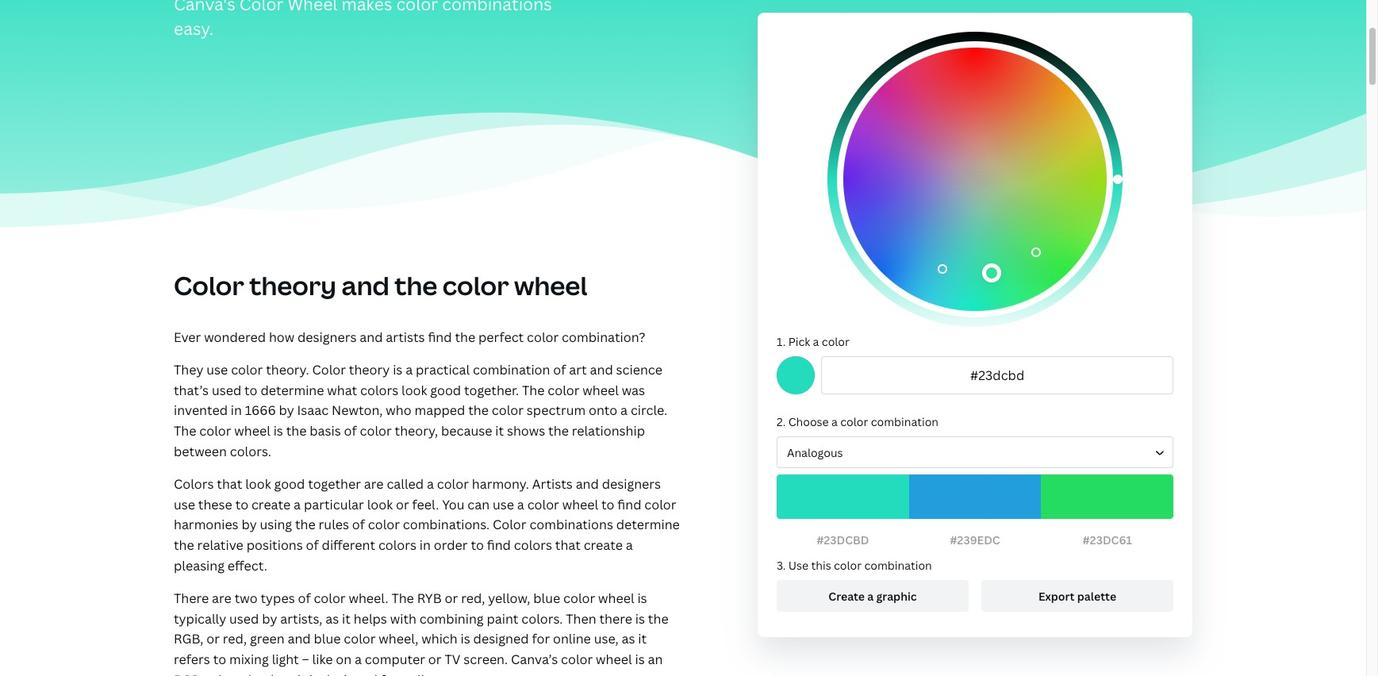 Task type: describe. For each thing, give the bounding box(es) containing it.
harmonies
[[174, 516, 239, 533]]

who
[[386, 402, 412, 419]]

colors that look good together are called a color harmony. artists            and designers use these to create a particular look or feel. you            can use a color wheel to find color harmonies by using the rules            of color combinations. color combinations determine the relative            positions of different colors in order to find colors that create            a pleasing effect.
[[174, 475, 680, 574]]

to right order
[[471, 536, 484, 554]]

the inside there are two types of color wheel. the ryb or red, yellow, blue            color wheel is typically used by artists, as it helps with            combining paint colors. then there is the rgb, or red, green and            blue color wheel, which is designed for online use, as it refers            to mixing light – like on a computer or tv screen. canva's color            wheel is an rgb color wheel, as it is designed for online use.
[[391, 590, 414, 607]]

the left 'rules'
[[295, 516, 316, 533]]

there
[[599, 610, 632, 627]]

canva's
[[511, 651, 558, 668]]

wheel down use,
[[596, 651, 632, 668]]

1 horizontal spatial as
[[326, 610, 339, 627]]

used inside the they use color theory. color theory is a practical combination of            art and science that's used to determine what colors look good            together. the color wheel was invented in 1666 by isaac newton,            who mapped the color spectrum onto a circle. the color wheel is            the basis of color theory, because it shows the relationship between colors.
[[212, 381, 241, 399]]

relationship
[[572, 422, 645, 440]]

onto
[[589, 402, 617, 419]]

1 horizontal spatial look
[[367, 496, 393, 513]]

helps
[[354, 610, 387, 627]]

order
[[434, 536, 468, 554]]

0 vertical spatial the
[[522, 381, 545, 399]]

an
[[648, 651, 663, 668]]

it down – at the left bottom
[[298, 671, 306, 676]]

that's
[[174, 381, 209, 399]]

the down "isaac"
[[286, 422, 307, 440]]

used inside there are two types of color wheel. the ryb or red, yellow, blue            color wheel is typically used by artists, as it helps with            combining paint colors. then there is the rgb, or red, green and            blue color wheel, which is designed for online use, as it refers            to mixing light – like on a computer or tv screen. canva's color            wheel is an rgb color wheel, as it is designed for online use.
[[229, 610, 259, 627]]

color inside 'colors that look good together are called a color harmony. artists            and designers use these to create a particular look or feel. you            can use a color wheel to find color harmonies by using the rules            of color combinations. color combinations determine the relative            positions of different colors in order to find colors that create            a pleasing effect.'
[[493, 516, 527, 533]]

light
[[272, 651, 299, 668]]

basis
[[310, 422, 341, 440]]

wheel inside 'colors that look good together are called a color harmony. artists            and designers use these to create a particular look or feel. you            can use a color wheel to find color harmonies by using the rules            of color combinations. color combinations determine the relative            positions of different colors in order to find colors that create            a pleasing effect.'
[[562, 496, 598, 513]]

the inside there are two types of color wheel. the ryb or red, yellow, blue            color wheel is typically used by artists, as it helps with            combining paint colors. then there is the rgb, or red, green and            blue color wheel, which is designed for online use, as it refers            to mixing light – like on a computer or tv screen. canva's color            wheel is an rgb color wheel, as it is designed for online use.
[[648, 610, 669, 627]]

2.
[[777, 414, 786, 429]]

can
[[468, 496, 490, 513]]

artists
[[532, 475, 573, 493]]

color theory and the color wheel
[[174, 268, 587, 302]]

good inside 'colors that look good together are called a color harmony. artists            and designers use these to create a particular look or feel. you            can use a color wheel to find color harmonies by using the rules            of color combinations. color combinations determine the relative            positions of different colors in order to find colors that create            a pleasing effect.'
[[274, 475, 305, 493]]

like
[[312, 651, 333, 668]]

to inside there are two types of color wheel. the ryb or red, yellow, blue            color wheel is typically used by artists, as it helps with            combining paint colors. then there is the rgb, or red, green and            blue color wheel, which is designed for online use, as it refers            to mixing light – like on a computer or tv screen. canva's color            wheel is an rgb color wheel, as it is designed for online use.
[[213, 651, 226, 668]]

there
[[174, 590, 209, 607]]

0 vertical spatial color
[[174, 268, 244, 302]]

0 vertical spatial wheel,
[[379, 630, 419, 648]]

computer
[[365, 651, 425, 668]]

0 horizontal spatial online
[[402, 671, 440, 676]]

determine inside 'colors that look good together are called a color harmony. artists            and designers use these to create a particular look or feel. you            can use a color wheel to find color harmonies by using the rules            of color combinations. color combinations determine the relative            positions of different colors in order to find colors that create            a pleasing effect.'
[[616, 516, 680, 533]]

science
[[616, 361, 663, 379]]

0 horizontal spatial wheel,
[[238, 671, 278, 676]]

ryb
[[417, 590, 442, 607]]

types
[[261, 590, 295, 607]]

a right choose
[[832, 414, 838, 429]]

colors down the combinations
[[514, 536, 552, 554]]

of down 'rules'
[[306, 536, 319, 554]]

1 horizontal spatial designed
[[473, 630, 529, 648]]

mapped
[[415, 402, 465, 419]]

to inside the they use color theory. color theory is a practical combination of            art and science that's used to determine what colors look good            together. the color wheel was invented in 1666 by isaac newton,            who mapped the color spectrum onto a circle. the color wheel is            the basis of color theory, because it shows the relationship between colors.
[[244, 381, 258, 399]]

wheel up the onto
[[583, 381, 619, 399]]

2. choose a color combination
[[777, 414, 939, 429]]

paint
[[487, 610, 519, 627]]

rules
[[319, 516, 349, 533]]

practical
[[416, 361, 470, 379]]

wondered
[[204, 328, 266, 346]]

and up artists
[[342, 268, 389, 302]]

screen.
[[464, 651, 508, 668]]

of inside there are two types of color wheel. the ryb or red, yellow, blue            color wheel is typically used by artists, as it helps with            combining paint colors. then there is the rgb, or red, green and            blue color wheel, which is designed for online use, as it refers            to mixing light – like on a computer or tv screen. canva's color            wheel is an rgb color wheel, as it is designed for online use.
[[298, 590, 311, 607]]

1 vertical spatial look
[[245, 475, 271, 493]]

called
[[387, 475, 424, 493]]

or up combining
[[445, 590, 458, 607]]

green
[[250, 630, 285, 648]]

a up feel.
[[427, 475, 434, 493]]

mixing
[[229, 651, 269, 668]]

effect.
[[228, 557, 267, 574]]

or left tv
[[428, 651, 442, 668]]

between
[[174, 442, 227, 460]]

a right the onto
[[621, 402, 628, 419]]

pick
[[788, 334, 810, 349]]

to right these
[[235, 496, 248, 513]]

feel.
[[412, 496, 439, 513]]

in inside the they use color theory. color theory is a practical combination of            art and science that's used to determine what colors look good            together. the color wheel was invented in 1666 by isaac newton,            who mapped the color spectrum onto a circle. the color wheel is            the basis of color theory, because it shows the relationship between colors.
[[231, 402, 242, 419]]

theory.
[[266, 361, 309, 379]]

0 horizontal spatial find
[[428, 328, 452, 346]]

the left perfect
[[455, 328, 475, 346]]

combinations
[[530, 516, 613, 533]]

was
[[622, 381, 645, 399]]

different
[[322, 536, 375, 554]]

harmony.
[[472, 475, 529, 493]]

the up the 'because'
[[468, 402, 489, 419]]

two
[[235, 590, 258, 607]]

combination for 2. choose a color combination
[[871, 414, 939, 429]]

wheel up perfect
[[514, 268, 587, 302]]

3.
[[777, 558, 786, 573]]

a up the there
[[626, 536, 633, 554]]

because
[[441, 422, 492, 440]]

or inside 'colors that look good together are called a color harmony. artists            and designers use these to create a particular look or feel. you            can use a color wheel to find color harmonies by using the rules            of color combinations. color combinations determine the relative            positions of different colors in order to find colors that create            a pleasing effect.'
[[396, 496, 409, 513]]

2 horizontal spatial as
[[622, 630, 635, 648]]

choose
[[788, 414, 829, 429]]

it left helps
[[342, 610, 351, 627]]

ever wondered how designers and artists find the perfect color            combination?
[[174, 328, 645, 346]]

a right pick at the right
[[813, 334, 819, 349]]

0 vertical spatial theory
[[249, 268, 336, 302]]

they use color theory. color theory is a practical combination of            art and science that's used to determine what colors look good            together. the color wheel was invented in 1666 by isaac newton,            who mapped the color spectrum onto a circle. the color wheel is            the basis of color theory, because it shows the relationship between colors.
[[174, 361, 667, 460]]

spectrum
[[527, 402, 586, 419]]

the up pleasing
[[174, 536, 194, 554]]

yellow,
[[488, 590, 530, 607]]

what
[[327, 381, 357, 399]]

they
[[174, 361, 203, 379]]

refers
[[174, 651, 210, 668]]

and left artists
[[360, 328, 383, 346]]

these
[[198, 496, 232, 513]]

by inside 'colors that look good together are called a color harmony. artists            and designers use these to create a particular look or feel. you            can use a color wheel to find color harmonies by using the rules            of color combinations. color combinations determine the relative            positions of different colors in order to find colors that create            a pleasing effect.'
[[242, 516, 257, 533]]

colors
[[174, 475, 214, 493]]

0 horizontal spatial the
[[174, 422, 196, 440]]

colors. inside there are two types of color wheel. the ryb or red, yellow, blue            color wheel is typically used by artists, as it helps with            combining paint colors. then there is the rgb, or red, green and            blue color wheel, which is designed for online use, as it refers            to mixing light – like on a computer or tv screen. canva's color            wheel is an rgb color wheel, as it is designed for online use.
[[522, 610, 563, 627]]

look inside the they use color theory. color theory is a practical combination of            art and science that's used to determine what colors look good            together. the color wheel was invented in 1666 by isaac newton,            who mapped the color spectrum onto a circle. the color wheel is            the basis of color theory, because it shows the relationship between colors.
[[402, 381, 427, 399]]

combining
[[420, 610, 484, 627]]



Task type: locate. For each thing, give the bounding box(es) containing it.
newton,
[[332, 402, 383, 419]]

of up artists,
[[298, 590, 311, 607]]

in inside 'colors that look good together are called a color harmony. artists            and designers use these to create a particular look or feel. you            can use a color wheel to find color harmonies by using the rules            of color combinations. color combinations determine the relative            positions of different colors in order to find colors that create            a pleasing effect.'
[[420, 536, 431, 554]]

or down "called"
[[396, 496, 409, 513]]

this
[[811, 558, 831, 573]]

artists
[[386, 328, 425, 346]]

the up ever wondered how designers and artists find the perfect color            combination?
[[395, 268, 437, 302]]

wheel, up computer
[[379, 630, 419, 648]]

use right they
[[207, 361, 228, 379]]

1 horizontal spatial are
[[364, 475, 384, 493]]

to
[[244, 381, 258, 399], [235, 496, 248, 513], [601, 496, 615, 513], [471, 536, 484, 554], [213, 651, 226, 668]]

0 vertical spatial blue
[[533, 590, 560, 607]]

theory up how
[[249, 268, 336, 302]]

use
[[207, 361, 228, 379], [174, 496, 195, 513], [493, 496, 514, 513]]

that down the combinations
[[555, 536, 581, 554]]

designers inside 'colors that look good together are called a color harmony. artists            and designers use these to create a particular look or feel. you            can use a color wheel to find color harmonies by using the rules            of color combinations. color combinations determine the relative            positions of different colors in order to find colors that create            a pleasing effect.'
[[602, 475, 661, 493]]

for down computer
[[381, 671, 399, 676]]

the
[[522, 381, 545, 399], [174, 422, 196, 440], [391, 590, 414, 607]]

1 horizontal spatial by
[[262, 610, 277, 627]]

designers right how
[[298, 328, 357, 346]]

combination inside the they use color theory. color theory is a practical combination of            art and science that's used to determine what colors look good            together. the color wheel was invented in 1666 by isaac newton,            who mapped the color spectrum onto a circle. the color wheel is            the basis of color theory, because it shows the relationship between colors.
[[473, 361, 550, 379]]

online down computer
[[402, 671, 440, 676]]

2 horizontal spatial find
[[618, 496, 642, 513]]

find
[[428, 328, 452, 346], [618, 496, 642, 513], [487, 536, 511, 554]]

theory inside the they use color theory. color theory is a practical combination of            art and science that's used to determine what colors look good            together. the color wheel was invented in 1666 by isaac newton,            who mapped the color spectrum onto a circle. the color wheel is            the basis of color theory, because it shows the relationship between colors.
[[349, 361, 390, 379]]

as down light
[[281, 671, 295, 676]]

1 vertical spatial the
[[174, 422, 196, 440]]

are inside there are two types of color wheel. the ryb or red, yellow, blue            color wheel is typically used by artists, as it helps with            combining paint colors. then there is the rgb, or red, green and            blue color wheel, which is designed for online use, as it refers            to mixing light – like on a computer or tv screen. canva's color            wheel is an rgb color wheel, as it is designed for online use.
[[212, 590, 232, 607]]

of up different
[[352, 516, 365, 533]]

color up ever
[[174, 268, 244, 302]]

1 horizontal spatial blue
[[533, 590, 560, 607]]

0 vertical spatial colors.
[[230, 442, 271, 460]]

isaac
[[297, 402, 329, 419]]

the
[[395, 268, 437, 302], [455, 328, 475, 346], [468, 402, 489, 419], [286, 422, 307, 440], [548, 422, 569, 440], [295, 516, 316, 533], [174, 536, 194, 554], [648, 610, 669, 627]]

art
[[569, 361, 587, 379]]

together
[[308, 475, 361, 493]]

by inside there are two types of color wheel. the ryb or red, yellow, blue            color wheel is typically used by artists, as it helps with            combining paint colors. then there is the rgb, or red, green and            blue color wheel, which is designed for online use, as it refers            to mixing light – like on a computer or tv screen. canva's color            wheel is an rgb color wheel, as it is designed for online use.
[[262, 610, 277, 627]]

combinations.
[[403, 516, 490, 533]]

1 vertical spatial used
[[229, 610, 259, 627]]

relative
[[197, 536, 243, 554]]

by right 1666
[[279, 402, 294, 419]]

look
[[402, 381, 427, 399], [245, 475, 271, 493], [367, 496, 393, 513]]

as
[[326, 610, 339, 627], [622, 630, 635, 648], [281, 671, 295, 676]]

1 horizontal spatial create
[[584, 536, 623, 554]]

red, up "mixing"
[[223, 630, 247, 648]]

1 vertical spatial wheel,
[[238, 671, 278, 676]]

use inside the they use color theory. color theory is a practical combination of            art and science that's used to determine what colors look good            together. the color wheel was invented in 1666 by isaac newton,            who mapped the color spectrum onto a circle. the color wheel is            the basis of color theory, because it shows the relationship between colors.
[[207, 361, 228, 379]]

slider
[[828, 32, 1123, 327]]

a left particular
[[294, 496, 301, 513]]

1 vertical spatial blue
[[314, 630, 341, 648]]

1 horizontal spatial find
[[487, 536, 511, 554]]

in left order
[[420, 536, 431, 554]]

2 vertical spatial color
[[493, 516, 527, 533]]

for up canva's
[[532, 630, 550, 648]]

good up using
[[274, 475, 305, 493]]

colors up who
[[360, 381, 398, 399]]

find down relationship
[[618, 496, 642, 513]]

colors right different
[[378, 536, 417, 554]]

1 horizontal spatial that
[[555, 536, 581, 554]]

together.
[[464, 381, 519, 399]]

theory,
[[395, 422, 438, 440]]

combination for 3. use this color combination
[[864, 558, 932, 573]]

0 vertical spatial determine
[[261, 381, 324, 399]]

colors. down yellow,
[[522, 610, 563, 627]]

it left shows
[[495, 422, 504, 440]]

perfect
[[479, 328, 524, 346]]

2 horizontal spatial by
[[279, 402, 294, 419]]

1 horizontal spatial online
[[553, 630, 591, 648]]

it right use,
[[638, 630, 647, 648]]

1 vertical spatial theory
[[349, 361, 390, 379]]

look up using
[[245, 475, 271, 493]]

1 vertical spatial good
[[274, 475, 305, 493]]

0 horizontal spatial blue
[[314, 630, 341, 648]]

you
[[442, 496, 465, 513]]

0 horizontal spatial good
[[274, 475, 305, 493]]

use
[[789, 558, 809, 573]]

designers down relationship
[[602, 475, 661, 493]]

0 vertical spatial as
[[326, 610, 339, 627]]

1 horizontal spatial determine
[[616, 516, 680, 533]]

blue
[[533, 590, 560, 607], [314, 630, 341, 648]]

0 horizontal spatial designed
[[322, 671, 378, 676]]

0 vertical spatial look
[[402, 381, 427, 399]]

1 vertical spatial color
[[312, 361, 346, 379]]

create down the combinations
[[584, 536, 623, 554]]

2 horizontal spatial look
[[402, 381, 427, 399]]

1 vertical spatial that
[[555, 536, 581, 554]]

and inside the they use color theory. color theory is a practical combination of            art and science that's used to determine what colors look good            together. the color wheel was invented in 1666 by isaac newton,            who mapped the color spectrum onto a circle. the color wheel is            the basis of color theory, because it shows the relationship between colors.
[[590, 361, 613, 379]]

1 horizontal spatial theory
[[349, 361, 390, 379]]

how
[[269, 328, 295, 346]]

colors. down 1666
[[230, 442, 271, 460]]

is
[[393, 361, 403, 379], [273, 422, 283, 440], [637, 590, 647, 607], [635, 610, 645, 627], [461, 630, 470, 648], [635, 651, 645, 668], [309, 671, 319, 676]]

are inside 'colors that look good together are called a color harmony. artists            and designers use these to create a particular look or feel. you            can use a color wheel to find color harmonies by using the rules            of color combinations. color combinations determine the relative            positions of different colors in order to find colors that create            a pleasing effect.'
[[364, 475, 384, 493]]

the up with on the left bottom
[[391, 590, 414, 607]]

red, up combining
[[461, 590, 485, 607]]

by left using
[[242, 516, 257, 533]]

pleasing
[[174, 557, 225, 574]]

to up the combinations
[[601, 496, 615, 513]]

by up green
[[262, 610, 277, 627]]

2 horizontal spatial use
[[493, 496, 514, 513]]

and right artists
[[576, 475, 599, 493]]

online
[[553, 630, 591, 648], [402, 671, 440, 676]]

the up between
[[174, 422, 196, 440]]

good inside the they use color theory. color theory is a practical combination of            art and science that's used to determine what colors look good            together. the color wheel was invented in 1666 by isaac newton,            who mapped the color spectrum onto a circle. the color wheel is            the basis of color theory, because it shows the relationship between colors.
[[430, 381, 461, 399]]

on
[[336, 651, 352, 668]]

and inside there are two types of color wheel. the ryb or red, yellow, blue            color wheel is typically used by artists, as it helps with            combining paint colors. then there is the rgb, or red, green and            blue color wheel, which is designed for online use, as it refers            to mixing light – like on a computer or tv screen. canva's color            wheel is an rgb color wheel, as it is designed for online use.
[[288, 630, 311, 648]]

used
[[212, 381, 241, 399], [229, 610, 259, 627]]

1.
[[777, 334, 786, 349]]

0 horizontal spatial create
[[251, 496, 291, 513]]

1 vertical spatial find
[[618, 496, 642, 513]]

which
[[422, 630, 458, 648]]

0 horizontal spatial look
[[245, 475, 271, 493]]

with
[[390, 610, 417, 627]]

1 vertical spatial as
[[622, 630, 635, 648]]

theory
[[249, 268, 336, 302], [349, 361, 390, 379]]

1 vertical spatial designed
[[322, 671, 378, 676]]

find down can
[[487, 536, 511, 554]]

0 vertical spatial used
[[212, 381, 241, 399]]

2 horizontal spatial the
[[522, 381, 545, 399]]

invented
[[174, 402, 228, 419]]

0 vertical spatial create
[[251, 496, 291, 513]]

designed down paint
[[473, 630, 529, 648]]

1. pick a color
[[777, 334, 850, 349]]

0 horizontal spatial designers
[[298, 328, 357, 346]]

1 vertical spatial combination
[[871, 414, 939, 429]]

or down typically
[[206, 630, 220, 648]]

ever
[[174, 328, 201, 346]]

0 horizontal spatial red,
[[223, 630, 247, 648]]

1 horizontal spatial wheel,
[[379, 630, 419, 648]]

create
[[251, 496, 291, 513], [584, 536, 623, 554]]

0 vertical spatial online
[[553, 630, 591, 648]]

0 vertical spatial are
[[364, 475, 384, 493]]

color inside the they use color theory. color theory is a practical combination of            art and science that's used to determine what colors look good            together. the color wheel was invented in 1666 by isaac newton,            who mapped the color spectrum onto a circle. the color wheel is            the basis of color theory, because it shows the relationship between colors.
[[312, 361, 346, 379]]

2 vertical spatial look
[[367, 496, 393, 513]]

of down newton,
[[344, 422, 357, 440]]

use.
[[443, 671, 467, 676]]

shows
[[507, 422, 545, 440]]

0 vertical spatial designed
[[473, 630, 529, 648]]

combination up the analogous button in the right bottom of the page
[[871, 414, 939, 429]]

a down ever wondered how designers and artists find the perfect color            combination?
[[406, 361, 413, 379]]

2 vertical spatial find
[[487, 536, 511, 554]]

0 horizontal spatial determine
[[261, 381, 324, 399]]

rgb
[[174, 671, 200, 676]]

a
[[813, 334, 819, 349], [406, 361, 413, 379], [621, 402, 628, 419], [832, 414, 838, 429], [427, 475, 434, 493], [294, 496, 301, 513], [517, 496, 524, 513], [626, 536, 633, 554], [355, 651, 362, 668]]

there are two types of color wheel. the ryb or red, yellow, blue            color wheel is typically used by artists, as it helps with            combining paint colors. then there is the rgb, or red, green and            blue color wheel, which is designed for online use, as it refers            to mixing light – like on a computer or tv screen. canva's color            wheel is an rgb color wheel, as it is designed for online use.
[[174, 590, 669, 676]]

0 vertical spatial by
[[279, 402, 294, 419]]

1 vertical spatial by
[[242, 516, 257, 533]]

use,
[[594, 630, 619, 648]]

2 vertical spatial by
[[262, 610, 277, 627]]

0 horizontal spatial theory
[[249, 268, 336, 302]]

wheel down 1666
[[234, 422, 270, 440]]

0 vertical spatial for
[[532, 630, 550, 648]]

2 vertical spatial the
[[391, 590, 414, 607]]

or
[[396, 496, 409, 513], [445, 590, 458, 607], [206, 630, 220, 648], [428, 651, 442, 668]]

designed down "on"
[[322, 671, 378, 676]]

particular
[[304, 496, 364, 513]]

using
[[260, 516, 292, 533]]

wheel up the there
[[598, 590, 634, 607]]

0 horizontal spatial use
[[174, 496, 195, 513]]

1 vertical spatial for
[[381, 671, 399, 676]]

the up spectrum
[[522, 381, 545, 399]]

a right "on"
[[355, 651, 362, 668]]

positions
[[247, 536, 303, 554]]

1 vertical spatial are
[[212, 590, 232, 607]]

look down "called"
[[367, 496, 393, 513]]

0 vertical spatial find
[[428, 328, 452, 346]]

a inside there are two types of color wheel. the ryb or red, yellow, blue            color wheel is typically used by artists, as it helps with            combining paint colors. then there is the rgb, or red, green and            blue color wheel, which is designed for online use, as it refers            to mixing light – like on a computer or tv screen. canva's color            wheel is an rgb color wheel, as it is designed for online use.
[[355, 651, 362, 668]]

colors inside the they use color theory. color theory is a practical combination of            art and science that's used to determine what colors look good            together. the color wheel was invented in 1666 by isaac newton,            who mapped the color spectrum onto a circle. the color wheel is            the basis of color theory, because it shows the relationship between colors.
[[360, 381, 398, 399]]

colors
[[360, 381, 398, 399], [378, 536, 417, 554], [514, 536, 552, 554]]

of left art
[[553, 361, 566, 379]]

tv
[[445, 651, 461, 668]]

1666
[[245, 402, 276, 419]]

blue right yellow,
[[533, 590, 560, 607]]

determine right the combinations
[[616, 516, 680, 533]]

2 horizontal spatial color
[[493, 516, 527, 533]]

combination up together. in the bottom of the page
[[473, 361, 550, 379]]

it
[[495, 422, 504, 440], [342, 610, 351, 627], [638, 630, 647, 648], [298, 671, 306, 676]]

2 vertical spatial as
[[281, 671, 295, 676]]

1 horizontal spatial color
[[312, 361, 346, 379]]

0 horizontal spatial that
[[217, 475, 242, 493]]

are left two
[[212, 590, 232, 607]]

are
[[364, 475, 384, 493], [212, 590, 232, 607]]

1 horizontal spatial the
[[391, 590, 414, 607]]

create up using
[[251, 496, 291, 513]]

–
[[302, 651, 309, 668]]

None text field
[[821, 356, 1174, 394]]

online down then
[[553, 630, 591, 648]]

a down the harmony.
[[517, 496, 524, 513]]

1 horizontal spatial for
[[532, 630, 550, 648]]

wheel.
[[349, 590, 388, 607]]

1 vertical spatial designers
[[602, 475, 661, 493]]

1 horizontal spatial use
[[207, 361, 228, 379]]

find up practical
[[428, 328, 452, 346]]

0 vertical spatial good
[[430, 381, 461, 399]]

0 horizontal spatial for
[[381, 671, 399, 676]]

0 vertical spatial red,
[[461, 590, 485, 607]]

color down the harmony.
[[493, 516, 527, 533]]

theory up what
[[349, 361, 390, 379]]

good down practical
[[430, 381, 461, 399]]

artists,
[[280, 610, 323, 627]]

in
[[231, 402, 242, 419], [420, 536, 431, 554]]

combination right this
[[864, 558, 932, 573]]

designed
[[473, 630, 529, 648], [322, 671, 378, 676]]

circle.
[[631, 402, 667, 419]]

1 vertical spatial in
[[420, 536, 431, 554]]

the down spectrum
[[548, 422, 569, 440]]

1 vertical spatial determine
[[616, 516, 680, 533]]

1 vertical spatial colors.
[[522, 610, 563, 627]]

color
[[174, 268, 244, 302], [312, 361, 346, 379], [493, 516, 527, 533]]

1 horizontal spatial designers
[[602, 475, 661, 493]]

1 vertical spatial online
[[402, 671, 440, 676]]

use down colors
[[174, 496, 195, 513]]

and inside 'colors that look good together are called a color harmony. artists            and designers use these to create a particular look or feel. you            can use a color wheel to find color harmonies by using the rules            of color combinations. color combinations determine the relative            positions of different colors in order to find colors that create            a pleasing effect.'
[[576, 475, 599, 493]]

1 vertical spatial create
[[584, 536, 623, 554]]

it inside the they use color theory. color theory is a practical combination of            art and science that's used to determine what colors look good            together. the color wheel was invented in 1666 by isaac newton,            who mapped the color spectrum onto a circle. the color wheel is            the basis of color theory, because it shows the relationship between colors.
[[495, 422, 504, 440]]

typically
[[174, 610, 226, 627]]

0 vertical spatial combination
[[473, 361, 550, 379]]

0 horizontal spatial color
[[174, 268, 244, 302]]

color up what
[[312, 361, 346, 379]]

designers
[[298, 328, 357, 346], [602, 475, 661, 493]]

blue up like
[[314, 630, 341, 648]]

colors.
[[230, 442, 271, 460], [522, 610, 563, 627]]

the up the an
[[648, 610, 669, 627]]

and right art
[[590, 361, 613, 379]]

to up 1666
[[244, 381, 258, 399]]

to right refers
[[213, 651, 226, 668]]

1 vertical spatial red,
[[223, 630, 247, 648]]

colors. inside the they use color theory. color theory is a practical combination of            art and science that's used to determine what colors look good            together. the color wheel was invented in 1666 by isaac newton,            who mapped the color spectrum onto a circle. the color wheel is            the basis of color theory, because it shows the relationship between colors.
[[230, 442, 271, 460]]

as right use,
[[622, 630, 635, 648]]

0 horizontal spatial are
[[212, 590, 232, 607]]

0 vertical spatial designers
[[298, 328, 357, 346]]

analogous
[[787, 445, 843, 460]]

2 vertical spatial combination
[[864, 558, 932, 573]]

use down the harmony.
[[493, 496, 514, 513]]

combination?
[[562, 328, 645, 346]]

by inside the they use color theory. color theory is a practical combination of            art and science that's used to determine what colors look good            together. the color wheel was invented in 1666 by isaac newton,            who mapped the color spectrum onto a circle. the color wheel is            the basis of color theory, because it shows the relationship between colors.
[[279, 402, 294, 419]]

used up invented
[[212, 381, 241, 399]]

3. use this color combination
[[777, 558, 932, 573]]

analogous button
[[777, 436, 1174, 468]]

1 horizontal spatial red,
[[461, 590, 485, 607]]

for
[[532, 630, 550, 648], [381, 671, 399, 676]]

1 horizontal spatial colors.
[[522, 610, 563, 627]]

are left "called"
[[364, 475, 384, 493]]

then
[[566, 610, 596, 627]]

used down two
[[229, 610, 259, 627]]

0 vertical spatial that
[[217, 475, 242, 493]]

wheel up the combinations
[[562, 496, 598, 513]]

in left 1666
[[231, 402, 242, 419]]

determine down theory.
[[261, 381, 324, 399]]

0 horizontal spatial as
[[281, 671, 295, 676]]

1 horizontal spatial good
[[430, 381, 461, 399]]

0 horizontal spatial by
[[242, 516, 257, 533]]

determine inside the they use color theory. color theory is a practical combination of            art and science that's used to determine what colors look good            together. the color wheel was invented in 1666 by isaac newton,            who mapped the color spectrum onto a circle. the color wheel is            the basis of color theory, because it shows the relationship between colors.
[[261, 381, 324, 399]]

as right artists,
[[326, 610, 339, 627]]

and down artists,
[[288, 630, 311, 648]]

rgb,
[[174, 630, 203, 648]]



Task type: vqa. For each thing, say whether or not it's contained in the screenshot.
"It's helpful"
no



